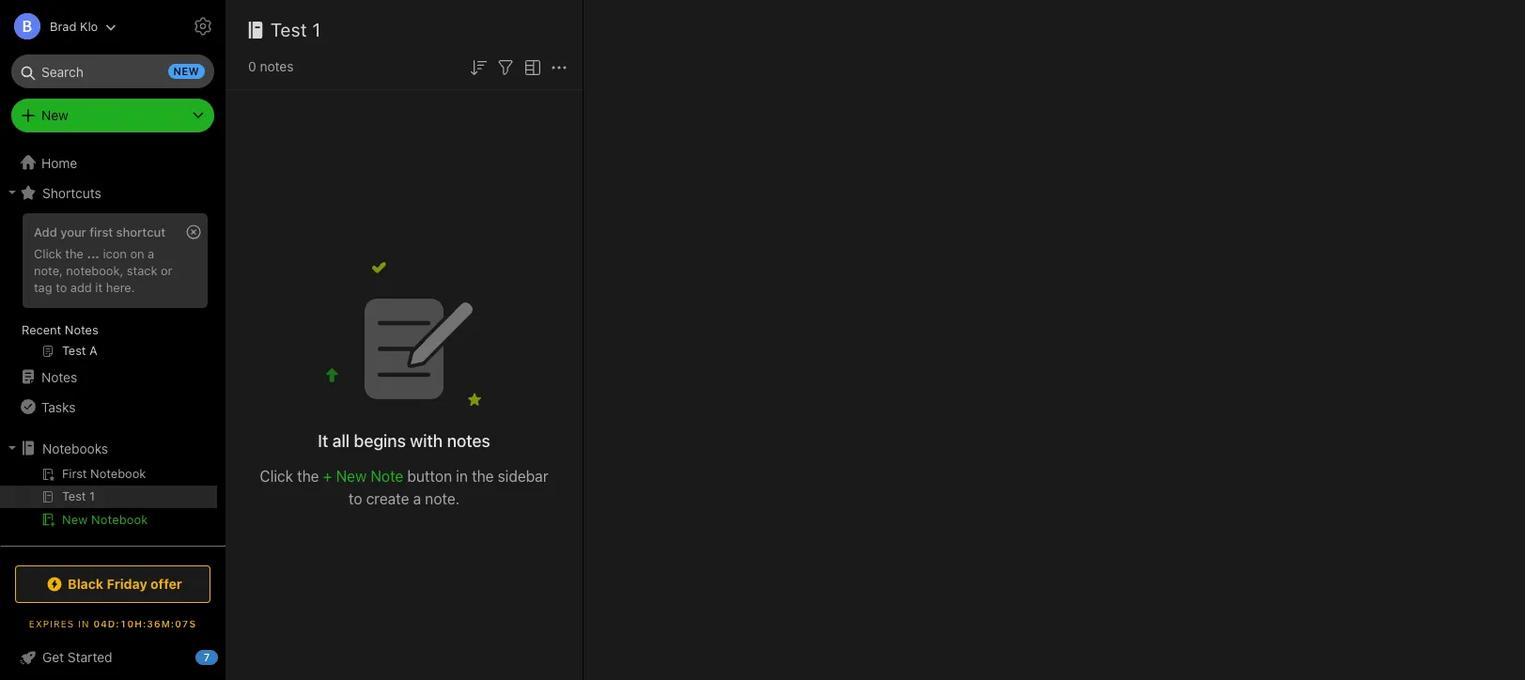 Task type: vqa. For each thing, say whether or not it's contained in the screenshot.
"Brad Klo"
yes



Task type: locate. For each thing, give the bounding box(es) containing it.
notes up in
[[447, 431, 490, 451]]

the for +
[[297, 468, 319, 485]]

new inside button
[[62, 512, 88, 527]]

2 vertical spatial new
[[62, 512, 88, 527]]

the
[[65, 246, 84, 261], [297, 468, 319, 485], [472, 468, 494, 485]]

more actions image
[[548, 56, 571, 79]]

notebooks link
[[0, 433, 217, 463]]

sidebar
[[498, 468, 549, 485]]

brad
[[50, 18, 76, 33]]

04d:10h:36m:07s
[[93, 619, 197, 630]]

black
[[68, 576, 104, 592]]

group containing add your first shortcut
[[0, 208, 217, 369]]

1 horizontal spatial a
[[413, 490, 421, 507]]

tree
[[0, 148, 226, 640]]

Account field
[[0, 8, 117, 45]]

0 vertical spatial a
[[148, 246, 154, 261]]

black friday offer
[[68, 576, 182, 592]]

0 vertical spatial to
[[56, 280, 67, 295]]

a left note.
[[413, 490, 421, 507]]

click for click the ...
[[34, 246, 62, 261]]

click left + on the bottom of page
[[260, 468, 293, 485]]

the left the ...
[[65, 246, 84, 261]]

notes right recent
[[65, 322, 98, 337]]

cell
[[0, 486, 217, 509]]

Sort options field
[[467, 55, 490, 79]]

note window - empty element
[[584, 0, 1526, 681]]

+ new note link
[[323, 468, 404, 485]]

1 vertical spatial a
[[413, 490, 421, 507]]

1
[[313, 19, 321, 40]]

home link
[[0, 148, 226, 178]]

shortcuts
[[42, 185, 101, 201]]

the inside tree
[[65, 246, 84, 261]]

notebook
[[91, 512, 148, 527]]

group
[[0, 208, 217, 369]]

recent
[[22, 322, 61, 337]]

note.
[[425, 490, 460, 507]]

0 vertical spatial new
[[41, 107, 68, 123]]

0 vertical spatial click
[[34, 246, 62, 261]]

1 horizontal spatial notes
[[447, 431, 490, 451]]

notes up tasks
[[41, 369, 77, 385]]

to right tag
[[56, 280, 67, 295]]

create
[[366, 490, 409, 507]]

it
[[318, 431, 328, 451]]

test 1
[[271, 19, 321, 40]]

1 vertical spatial new
[[336, 468, 367, 485]]

expand notebooks image
[[5, 441, 20, 456]]

it all begins with notes
[[318, 431, 490, 451]]

new left notebook
[[62, 512, 88, 527]]

notebook,
[[66, 263, 123, 278]]

new button
[[11, 99, 214, 133]]

0 vertical spatial notes
[[260, 58, 294, 74]]

notes
[[65, 322, 98, 337], [41, 369, 77, 385]]

1 horizontal spatial click
[[260, 468, 293, 485]]

2 horizontal spatial the
[[472, 468, 494, 485]]

new notebook
[[62, 512, 148, 527]]

notes
[[260, 58, 294, 74], [447, 431, 490, 451]]

with
[[410, 431, 443, 451]]

click for click the + new note
[[260, 468, 293, 485]]

notes right 0
[[260, 58, 294, 74]]

it
[[95, 280, 103, 295]]

new
[[41, 107, 68, 123], [336, 468, 367, 485], [62, 512, 88, 527]]

a inside icon on a note, notebook, stack or tag to add it here.
[[148, 246, 154, 261]]

settings image
[[192, 15, 214, 38]]

new inside popup button
[[41, 107, 68, 123]]

in
[[78, 619, 90, 630]]

all
[[333, 431, 350, 451]]

notebooks
[[42, 440, 108, 456]]

recent notes
[[22, 322, 98, 337]]

add your first shortcut
[[34, 225, 166, 240]]

home
[[41, 155, 77, 171]]

0 horizontal spatial click
[[34, 246, 62, 261]]

new for new notebook
[[62, 512, 88, 527]]

click
[[34, 246, 62, 261], [260, 468, 293, 485]]

tree containing home
[[0, 148, 226, 640]]

0 horizontal spatial the
[[65, 246, 84, 261]]

tasks button
[[0, 392, 217, 422]]

get started
[[42, 650, 112, 666]]

a
[[148, 246, 154, 261], [413, 490, 421, 507]]

shortcut
[[116, 225, 166, 240]]

1 horizontal spatial to
[[349, 490, 362, 507]]

the right in
[[472, 468, 494, 485]]

1 vertical spatial to
[[349, 490, 362, 507]]

new up home
[[41, 107, 68, 123]]

to down + new note link
[[349, 490, 362, 507]]

click up note,
[[34, 246, 62, 261]]

to
[[56, 280, 67, 295], [349, 490, 362, 507]]

click to collapse image
[[219, 646, 233, 668]]

0 horizontal spatial to
[[56, 280, 67, 295]]

first
[[90, 225, 113, 240]]

the inside button in the sidebar to create a note.
[[472, 468, 494, 485]]

tasks
[[41, 399, 76, 415]]

new notebook group
[[0, 463, 217, 539]]

a right on
[[148, 246, 154, 261]]

to inside icon on a note, notebook, stack or tag to add it here.
[[56, 280, 67, 295]]

1 vertical spatial click
[[260, 468, 293, 485]]

the left + on the bottom of page
[[297, 468, 319, 485]]

new right + on the bottom of page
[[336, 468, 367, 485]]

0 horizontal spatial a
[[148, 246, 154, 261]]

add
[[34, 225, 57, 240]]

klo
[[80, 18, 98, 33]]

to inside button in the sidebar to create a note.
[[349, 490, 362, 507]]

button
[[407, 468, 452, 485]]

1 horizontal spatial the
[[297, 468, 319, 485]]



Task type: describe. For each thing, give the bounding box(es) containing it.
note
[[371, 468, 404, 485]]

0 horizontal spatial notes
[[260, 58, 294, 74]]

new
[[173, 65, 199, 77]]

a inside button in the sidebar to create a note.
[[413, 490, 421, 507]]

0 notes
[[248, 58, 294, 74]]

icon on a note, notebook, stack or tag to add it here.
[[34, 246, 173, 295]]

in
[[456, 468, 468, 485]]

add
[[70, 280, 92, 295]]

1 vertical spatial notes
[[447, 431, 490, 451]]

friday
[[107, 576, 147, 592]]

More actions field
[[548, 55, 571, 79]]

test
[[271, 19, 308, 40]]

notes link
[[0, 362, 217, 392]]

offer
[[151, 576, 182, 592]]

Search text field
[[24, 55, 201, 88]]

1 vertical spatial notes
[[41, 369, 77, 385]]

here.
[[106, 280, 135, 295]]

View options field
[[517, 55, 544, 79]]

7
[[204, 651, 210, 664]]

new search field
[[24, 55, 205, 88]]

expires
[[29, 619, 74, 630]]

tag
[[34, 280, 52, 295]]

Help and Learning task checklist field
[[0, 643, 226, 673]]

0
[[248, 58, 256, 74]]

or
[[161, 263, 173, 278]]

...
[[87, 246, 99, 261]]

brad klo
[[50, 18, 98, 33]]

on
[[130, 246, 144, 261]]

new for new
[[41, 107, 68, 123]]

get
[[42, 650, 64, 666]]

the for ...
[[65, 246, 84, 261]]

note,
[[34, 263, 63, 278]]

+
[[323, 468, 332, 485]]

add filters image
[[494, 56, 517, 79]]

button in the sidebar to create a note.
[[349, 468, 549, 507]]

begins
[[354, 431, 406, 451]]

expires in 04d:10h:36m:07s
[[29, 619, 197, 630]]

new notebook button
[[0, 509, 217, 531]]

shortcuts button
[[0, 178, 217, 208]]

stack
[[127, 263, 157, 278]]

started
[[68, 650, 112, 666]]

Add filters field
[[494, 55, 517, 79]]

click the ...
[[34, 246, 99, 261]]

icon
[[103, 246, 127, 261]]

0 vertical spatial notes
[[65, 322, 98, 337]]

black friday offer button
[[15, 566, 211, 603]]

your
[[60, 225, 86, 240]]

click the + new note
[[260, 468, 404, 485]]



